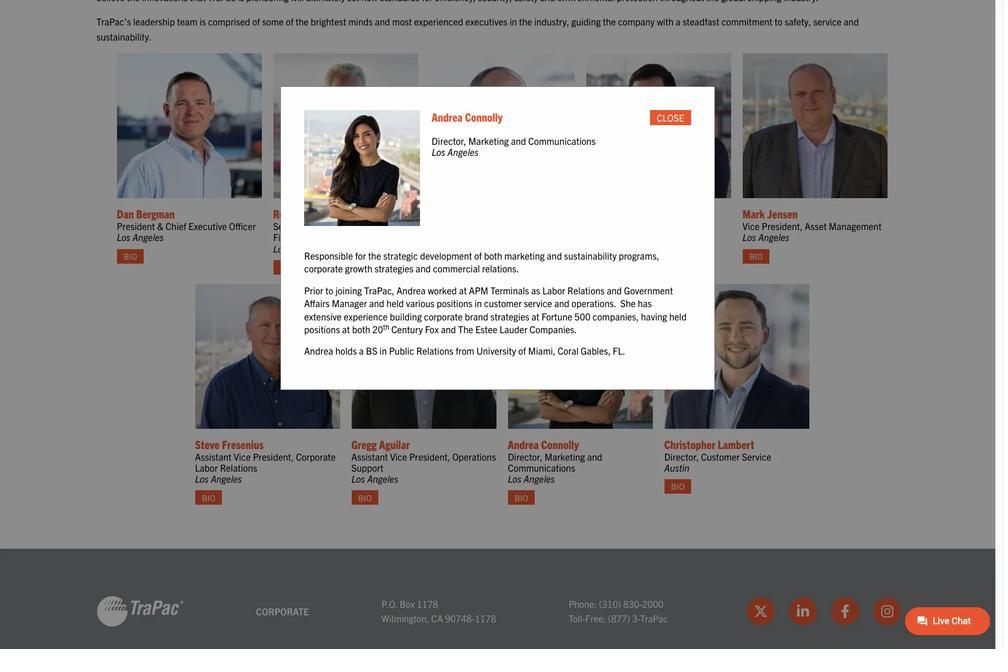 Task type: locate. For each thing, give the bounding box(es) containing it.
corporate
[[296, 451, 336, 462], [256, 605, 309, 617]]

director, marketing and communications los angeles
[[432, 135, 596, 158]]

0 vertical spatial at
[[459, 284, 467, 296]]

1 horizontal spatial los angeles
[[586, 243, 633, 254]]

0 horizontal spatial strategies
[[375, 263, 414, 274]]

0 horizontal spatial corporate
[[304, 263, 343, 274]]

held up building
[[387, 297, 404, 309]]

at left 'apm'
[[459, 284, 467, 296]]

bio down support
[[358, 493, 372, 503]]

footer containing p.o. box 1178
[[0, 549, 1005, 649]]

and inside andrea connolly director, marketing and communications los angeles
[[587, 451, 603, 462]]

officer
[[229, 220, 256, 232], [312, 231, 339, 243]]

los inside dan bergman president & chief executive officer los angeles
[[117, 231, 131, 243]]

toll-
[[569, 613, 586, 625]]

1 horizontal spatial in
[[475, 297, 482, 309]]

steve
[[195, 437, 220, 451]]

the
[[296, 16, 309, 27], [519, 16, 532, 27], [603, 16, 616, 27], [368, 250, 381, 261]]

1 horizontal spatial labor
[[543, 284, 566, 296]]

0 vertical spatial communications
[[529, 135, 596, 147]]

1 horizontal spatial relations
[[417, 345, 454, 357]]

strategies down strategic
[[375, 263, 414, 274]]

service
[[814, 16, 842, 27], [524, 297, 552, 309]]

officer right executive
[[229, 220, 256, 232]]

1 horizontal spatial connolly
[[541, 437, 579, 451]]

mark
[[743, 206, 765, 221]]

main content containing dan bergman
[[85, 0, 920, 514]]

bio down mark at the right top
[[750, 251, 763, 261]]

footer
[[0, 549, 1005, 649]]

has
[[638, 297, 652, 309]]

vice right steve
[[234, 451, 251, 462]]

to
[[775, 16, 783, 27], [326, 284, 334, 296]]

labor inside steve fresenius assistant vice president, corporate labor relations los angeles
[[195, 462, 218, 474]]

vice left jensen
[[743, 220, 760, 232]]

los angeles up the government
[[586, 243, 633, 254]]

1 vertical spatial labor
[[195, 462, 218, 474]]

0 vertical spatial labor
[[543, 284, 566, 296]]

1 horizontal spatial director,
[[508, 451, 543, 462]]

andrea for andrea connolly
[[432, 110, 463, 124]]

a right with
[[676, 16, 681, 27]]

bio link left programs,
[[586, 260, 614, 275]]

bio link down financial
[[273, 260, 301, 275]]

phone:
[[569, 598, 597, 610]]

1 horizontal spatial service
[[814, 16, 842, 27]]

director, inside christopher lambert director, customer service austin
[[665, 451, 699, 462]]

both inside 'prior to joining trapac, andrea worked at apm terminals as labor relations and government affairs manager and held various positions in customer service and operations.  she has extensive experience building corporate brand strategies at fortune 500 companies, having held positions at both 20'
[[352, 323, 371, 335]]

0 vertical spatial corporate
[[296, 451, 336, 462]]

angeles inside director, marketing and communications los angeles
[[448, 146, 479, 158]]

various
[[406, 297, 435, 309]]

at left the fortune
[[532, 310, 540, 322]]

bio for andrea connolly
[[515, 493, 528, 503]]

0 vertical spatial both
[[484, 250, 502, 261]]

relations up 500
[[568, 284, 605, 296]]

corporate up fox
[[424, 310, 463, 322]]

senior
[[273, 220, 299, 232]]

1 vertical spatial service
[[524, 297, 552, 309]]

labor right as
[[543, 284, 566, 296]]

connolly inside dialog
[[465, 110, 503, 124]]

0 horizontal spatial director,
[[432, 135, 467, 147]]

fortune
[[542, 310, 573, 322]]

0 horizontal spatial a
[[359, 345, 364, 357]]

coral
[[558, 345, 579, 357]]

labor down steve
[[195, 462, 218, 474]]

prior to joining trapac, andrea worked at apm terminals as labor relations and government affairs manager and held various positions in customer service and operations.  she has extensive experience building corporate brand strategies at fortune 500 companies, having held positions at both 20
[[304, 284, 687, 335]]

1 vertical spatial positions
[[304, 323, 340, 335]]

1 horizontal spatial to
[[775, 16, 783, 27]]

los angeles
[[430, 243, 477, 254], [586, 243, 633, 254]]

to left safety,
[[775, 16, 783, 27]]

bio link for ron triemstra
[[273, 260, 301, 275]]

0 vertical spatial in
[[510, 16, 517, 27]]

both down experience on the left
[[352, 323, 371, 335]]

1 vertical spatial at
[[532, 310, 540, 322]]

0 horizontal spatial los angeles
[[430, 243, 477, 254]]

sustainability
[[564, 250, 617, 261]]

0 horizontal spatial labor
[[195, 462, 218, 474]]

a
[[676, 16, 681, 27], [359, 345, 364, 357]]

los inside director, marketing and communications los angeles
[[432, 146, 446, 158]]

bio down austin on the right bottom of the page
[[671, 481, 685, 492]]

experienced
[[414, 16, 463, 27]]

chief inside ron triemstra senior vice president, chief financial officer los angeles
[[363, 220, 384, 232]]

0 horizontal spatial at
[[342, 323, 350, 335]]

trapac's leadership team is comprised of some of the brightest minds and most experienced executives in the industry, guiding the company with a steadfast commitment to safety, service and sustainability.
[[97, 16, 859, 42]]

officer up responsible
[[312, 231, 339, 243]]

director, inside andrea connolly director, marketing and communications los angeles
[[508, 451, 543, 462]]

0 horizontal spatial both
[[352, 323, 371, 335]]

1 horizontal spatial marketing
[[545, 451, 585, 462]]

bio link for christopher lambert
[[665, 479, 692, 494]]

vice inside steve fresenius assistant vice president, corporate labor relations los angeles
[[234, 451, 251, 462]]

relations inside steve fresenius assistant vice president, corporate labor relations los angeles
[[220, 462, 257, 474]]

and
[[375, 16, 390, 27], [844, 16, 859, 27], [511, 135, 526, 147], [547, 250, 562, 261], [416, 263, 431, 274], [607, 284, 622, 296], [369, 297, 385, 309], [555, 297, 570, 309], [441, 323, 456, 335], [587, 451, 603, 462]]

los inside steve fresenius assistant vice president, corporate labor relations los angeles
[[195, 473, 209, 485]]

wilmington,
[[382, 613, 429, 625]]

vice right support
[[390, 451, 407, 462]]

bio link for steve fresenius
[[195, 491, 222, 505]]

1 vertical spatial marketing
[[545, 451, 585, 462]]

relations down fresenius on the left bottom of page
[[220, 462, 257, 474]]

as
[[532, 284, 541, 296]]

service down as
[[524, 297, 552, 309]]

labor
[[543, 284, 566, 296], [195, 462, 218, 474]]

vice right senior at the top of page
[[301, 220, 318, 232]]

support
[[352, 462, 384, 474]]

dan bergman president & chief executive officer los angeles
[[117, 206, 256, 243]]

joining
[[336, 284, 362, 296]]

andrea for andrea connolly director, marketing and communications los angeles
[[508, 437, 539, 451]]

0 vertical spatial relations
[[568, 284, 605, 296]]

bio for steve fresenius
[[202, 493, 215, 503]]

0 horizontal spatial assistant
[[195, 451, 232, 462]]

0 vertical spatial a
[[676, 16, 681, 27]]

of up commercial
[[474, 250, 482, 261]]

director, for christopher lambert
[[665, 451, 699, 462]]

president, inside ron triemstra senior vice president, chief financial officer los angeles
[[320, 220, 361, 232]]

to inside trapac's leadership team is comprised of some of the brightest minds and most experienced executives in the industry, guiding the company with a steadfast commitment to safety, service and sustainability.
[[775, 16, 783, 27]]

0 vertical spatial strategies
[[375, 263, 414, 274]]

3-
[[633, 613, 641, 625]]

1 horizontal spatial at
[[459, 284, 467, 296]]

bio link down support
[[352, 491, 379, 505]]

bio link down 'president'
[[117, 249, 144, 263]]

0 vertical spatial held
[[387, 297, 404, 309]]

positions
[[437, 297, 473, 309], [304, 323, 340, 335]]

1 horizontal spatial chief
[[363, 220, 384, 232]]

bio down financial
[[280, 262, 294, 272]]

for
[[355, 250, 366, 261]]

apm
[[469, 284, 489, 296]]

corporate image
[[97, 596, 183, 628]]

2 horizontal spatial director,
[[665, 451, 699, 462]]

1 assistant from the left
[[195, 451, 232, 462]]

in right executives
[[510, 16, 517, 27]]

most
[[392, 16, 412, 27]]

vice for ron triemstra
[[301, 220, 318, 232]]

1 vertical spatial corporate
[[256, 605, 309, 617]]

0 horizontal spatial relations
[[220, 462, 257, 474]]

0 horizontal spatial officer
[[229, 220, 256, 232]]

president
[[117, 220, 155, 232]]

1178
[[417, 598, 438, 610], [475, 613, 496, 625]]

close
[[657, 112, 685, 123]]

1 chief from the left
[[166, 220, 186, 232]]

1 horizontal spatial strategies
[[491, 310, 530, 322]]

both up relations.
[[484, 250, 502, 261]]

bs
[[366, 345, 378, 357]]

with
[[657, 16, 674, 27]]

bio down 'president'
[[124, 251, 137, 261]]

held right having
[[670, 310, 687, 322]]

0 horizontal spatial in
[[380, 345, 387, 357]]

service inside 'prior to joining trapac, andrea worked at apm terminals as labor relations and government affairs manager and held various positions in customer service and operations.  she has extensive experience building corporate brand strategies at fortune 500 companies, having held positions at both 20'
[[524, 297, 552, 309]]

connolly for andrea connolly director, marketing and communications los angeles
[[541, 437, 579, 451]]

to right prior
[[326, 284, 334, 296]]

communications
[[529, 135, 596, 147], [508, 462, 576, 474]]

vice for gregg aguilar
[[390, 451, 407, 462]]

andrea holds a bs in public relations from university of miami, coral gables, fl.
[[304, 345, 626, 357]]

relations
[[568, 284, 605, 296], [417, 345, 454, 357], [220, 462, 257, 474]]

director,
[[432, 135, 467, 147], [508, 451, 543, 462], [665, 451, 699, 462]]

los angeles up commercial
[[430, 243, 477, 254]]

chief right &
[[166, 220, 186, 232]]

growth
[[345, 263, 373, 274]]

0 horizontal spatial service
[[524, 297, 552, 309]]

2 horizontal spatial in
[[510, 16, 517, 27]]

1 vertical spatial communications
[[508, 462, 576, 474]]

responsible for the strategic development of both marketing and sustainability programs, corporate growth strategies and commercial relations.
[[304, 250, 660, 274]]

bio link for dan bergman
[[117, 249, 144, 263]]

connolly for andrea connolly
[[465, 110, 503, 124]]

positions down extensive
[[304, 323, 340, 335]]

2 vertical spatial relations
[[220, 462, 257, 474]]

in inside trapac's leadership team is comprised of some of the brightest minds and most experienced executives in the industry, guiding the company with a steadfast commitment to safety, service and sustainability.
[[510, 16, 517, 27]]

in
[[510, 16, 517, 27], [475, 297, 482, 309], [380, 345, 387, 357]]

2 assistant from the left
[[352, 451, 388, 462]]

director, left 'customer'
[[665, 451, 699, 462]]

financial
[[273, 231, 310, 243]]

government
[[624, 284, 673, 296]]

a left bs at the bottom
[[359, 345, 364, 357]]

commitment
[[722, 16, 773, 27]]

1 vertical spatial a
[[359, 345, 364, 357]]

labor inside 'prior to joining trapac, andrea worked at apm terminals as labor relations and government affairs manager and held various positions in customer service and operations.  she has extensive experience building corporate brand strategies at fortune 500 companies, having held positions at both 20'
[[543, 284, 566, 296]]

1 horizontal spatial assistant
[[352, 451, 388, 462]]

ca
[[431, 613, 443, 625]]

los inside ron triemstra senior vice president, chief financial officer los angeles
[[273, 243, 287, 254]]

0 vertical spatial service
[[814, 16, 842, 27]]

of inside responsible for the strategic development of both marketing and sustainability programs, corporate growth strategies and commercial relations.
[[474, 250, 482, 261]]

mark jensen vice president, asset management los angeles
[[743, 206, 882, 243]]

vice inside ron triemstra senior vice president, chief financial officer los angeles
[[301, 220, 318, 232]]

andrea inside andrea connolly director, marketing and communications los angeles
[[508, 437, 539, 451]]

trapac,
[[364, 284, 395, 296]]

bio for gregg aguilar
[[358, 493, 372, 503]]

2 horizontal spatial relations
[[568, 284, 605, 296]]

the right for
[[368, 250, 381, 261]]

0 vertical spatial connolly
[[465, 110, 503, 124]]

public
[[389, 345, 414, 357]]

chief up for
[[363, 220, 384, 232]]

president, inside steve fresenius assistant vice president, corporate labor relations los angeles
[[253, 451, 294, 462]]

bio down andrea connolly director, marketing and communications los angeles
[[515, 493, 528, 503]]

president, inside "gregg aguilar assistant vice president, operations support los angeles"
[[410, 451, 450, 462]]

0 horizontal spatial connolly
[[465, 110, 503, 124]]

university
[[477, 345, 516, 357]]

bio link down steve
[[195, 491, 222, 505]]

connolly
[[465, 110, 503, 124], [541, 437, 579, 451]]

director, right operations
[[508, 451, 543, 462]]

0 vertical spatial to
[[775, 16, 783, 27]]

0 vertical spatial marketing
[[469, 135, 509, 147]]

at up holds
[[342, 323, 350, 335]]

at
[[459, 284, 467, 296], [532, 310, 540, 322], [342, 323, 350, 335]]

0 horizontal spatial to
[[326, 284, 334, 296]]

corporate inside steve fresenius assistant vice president, corporate labor relations los angeles
[[296, 451, 336, 462]]

officer inside ron triemstra senior vice president, chief financial officer los angeles
[[312, 231, 339, 243]]

0 vertical spatial corporate
[[304, 263, 343, 274]]

angeles
[[448, 146, 479, 158], [133, 231, 164, 243], [759, 231, 790, 243], [289, 243, 320, 254], [446, 243, 477, 254], [602, 243, 633, 254], [211, 473, 242, 485], [367, 473, 399, 485], [524, 473, 555, 485]]

relations down fox
[[417, 345, 454, 357]]

1 vertical spatial relations
[[417, 345, 454, 357]]

1178 right ca on the bottom of the page
[[475, 613, 496, 625]]

assistant inside steve fresenius assistant vice president, corporate labor relations los angeles
[[195, 451, 232, 462]]

1 vertical spatial held
[[670, 310, 687, 322]]

vice inside "gregg aguilar assistant vice president, operations support los angeles"
[[390, 451, 407, 462]]

dan
[[117, 206, 134, 221]]

1 vertical spatial 1178
[[475, 613, 496, 625]]

2 vertical spatial at
[[342, 323, 350, 335]]

angeles inside dan bergman president & chief executive officer los angeles
[[133, 231, 164, 243]]

1 horizontal spatial positions
[[437, 297, 473, 309]]

corporate inside 'prior to joining trapac, andrea worked at apm terminals as labor relations and government affairs manager and held various positions in customer service and operations.  she has extensive experience building corporate brand strategies at fortune 500 companies, having held positions at both 20'
[[424, 310, 463, 322]]

ron
[[273, 206, 290, 221]]

2 chief from the left
[[363, 220, 384, 232]]

1 los angeles from the left
[[430, 243, 477, 254]]

marketing
[[469, 135, 509, 147], [545, 451, 585, 462]]

fresenius
[[222, 437, 264, 451]]

close button
[[650, 110, 692, 125]]

1 vertical spatial in
[[475, 297, 482, 309]]

of
[[252, 16, 260, 27], [286, 16, 294, 27], [474, 250, 482, 261], [519, 345, 526, 357]]

bio down sustainability
[[593, 262, 607, 272]]

bio link down andrea connolly director, marketing and communications los angeles
[[508, 491, 535, 505]]

angeles inside ron triemstra senior vice president, chief financial officer los angeles
[[289, 243, 320, 254]]

0 horizontal spatial positions
[[304, 323, 340, 335]]

1 vertical spatial corporate
[[424, 310, 463, 322]]

bio link down mark at the right top
[[743, 249, 770, 263]]

from
[[456, 345, 475, 357]]

1 vertical spatial both
[[352, 323, 371, 335]]

responsible
[[304, 250, 353, 261]]

jensen
[[767, 206, 798, 221]]

relations inside 'prior to joining trapac, andrea worked at apm terminals as labor relations and government affairs manager and held various positions in customer service and operations.  she has extensive experience building corporate brand strategies at fortune 500 companies, having held positions at both 20'
[[568, 284, 605, 296]]

bio for mark jensen
[[750, 251, 763, 261]]

connolly inside andrea connolly director, marketing and communications los angeles
[[541, 437, 579, 451]]

strategies inside 'prior to joining trapac, andrea worked at apm terminals as labor relations and government affairs manager and held various positions in customer service and operations.  she has extensive experience building corporate brand strategies at fortune 500 companies, having held positions at both 20'
[[491, 310, 530, 322]]

in right bs at the bottom
[[380, 345, 387, 357]]

president, inside mark jensen vice president, asset management los angeles
[[762, 220, 803, 232]]

0 horizontal spatial chief
[[166, 220, 186, 232]]

in down 'apm'
[[475, 297, 482, 309]]

sustainability.
[[97, 30, 152, 42]]

service right safety,
[[814, 16, 842, 27]]

1 vertical spatial connolly
[[541, 437, 579, 451]]

1 horizontal spatial a
[[676, 16, 681, 27]]

1 horizontal spatial both
[[484, 250, 502, 261]]

strategies up lauder
[[491, 310, 530, 322]]

box
[[400, 598, 415, 610]]

0 horizontal spatial held
[[387, 297, 404, 309]]

director, down "andrea connolly"
[[432, 135, 467, 147]]

main content
[[85, 0, 920, 514]]

andrea connolly
[[432, 110, 503, 124]]

bio down steve
[[202, 493, 215, 503]]

president, for steve fresenius
[[253, 451, 294, 462]]

president, for ron triemstra
[[320, 220, 361, 232]]

bio link down austin on the right bottom of the page
[[665, 479, 692, 494]]

the left industry,
[[519, 16, 532, 27]]

steve fresenius assistant vice president, corporate labor relations los angeles
[[195, 437, 336, 485]]

positions down worked
[[437, 297, 473, 309]]

angeles inside steve fresenius assistant vice president, corporate labor relations los angeles
[[211, 473, 242, 485]]

corporate down responsible
[[304, 263, 343, 274]]

bio link for mark jensen
[[743, 249, 770, 263]]

andrea inside 'prior to joining trapac, andrea worked at apm terminals as labor relations and government affairs manager and held various positions in customer service and operations.  she has extensive experience building corporate brand strategies at fortune 500 companies, having held positions at both 20'
[[397, 284, 426, 296]]

assistant inside "gregg aguilar assistant vice president, operations support los angeles"
[[352, 451, 388, 462]]

strategies inside responsible for the strategic development of both marketing and sustainability programs, corporate growth strategies and commercial relations.
[[375, 263, 414, 274]]

brightest
[[311, 16, 346, 27]]

bio
[[124, 251, 137, 261], [750, 251, 763, 261], [280, 262, 294, 272], [437, 262, 450, 272], [593, 262, 607, 272], [671, 481, 685, 492], [202, 493, 215, 503], [358, 493, 372, 503], [515, 493, 528, 503]]

estee
[[476, 323, 498, 335]]

1178 up ca on the bottom of the page
[[417, 598, 438, 610]]

1 horizontal spatial officer
[[312, 231, 339, 243]]

bio link
[[117, 249, 144, 263], [743, 249, 770, 263], [273, 260, 301, 275], [430, 260, 457, 275], [586, 260, 614, 275], [665, 479, 692, 494], [195, 491, 222, 505], [352, 491, 379, 505], [508, 491, 535, 505]]

0 horizontal spatial marketing
[[469, 135, 509, 147]]

chief inside dan bergman president & chief executive officer los angeles
[[166, 220, 186, 232]]

relations.
[[482, 263, 519, 274]]

1 vertical spatial to
[[326, 284, 334, 296]]

0 vertical spatial 1178
[[417, 598, 438, 610]]

1 vertical spatial strategies
[[491, 310, 530, 322]]

1 horizontal spatial corporate
[[424, 310, 463, 322]]



Task type: vqa. For each thing, say whether or not it's contained in the screenshot.


Task type: describe. For each thing, give the bounding box(es) containing it.
experience
[[344, 310, 388, 322]]

th
[[383, 322, 389, 331]]

bio link for andrea connolly
[[508, 491, 535, 505]]

service inside trapac's leadership team is comprised of some of the brightest minds and most experienced executives in the industry, guiding the company with a steadfast commitment to safety, service and sustainability.
[[814, 16, 842, 27]]

operations
[[453, 451, 496, 462]]

bio link for gregg aguilar
[[352, 491, 379, 505]]

a inside andrea connolly dialog
[[359, 345, 364, 357]]

20
[[373, 323, 383, 335]]

strategic
[[383, 250, 418, 261]]

companies,
[[593, 310, 639, 322]]

minds
[[349, 16, 373, 27]]

president, for gregg aguilar
[[410, 451, 450, 462]]

to inside 'prior to joining trapac, andrea worked at apm terminals as labor relations and government affairs manager and held various positions in customer service and operations.  she has extensive experience building corporate brand strategies at fortune 500 companies, having held positions at both 20'
[[326, 284, 334, 296]]

director, for andrea connolly
[[508, 451, 543, 462]]

of right some in the left top of the page
[[286, 16, 294, 27]]

the left brightest
[[296, 16, 309, 27]]

phone: (310) 830-2000 toll-free: (877) 3-trapac
[[569, 598, 668, 625]]

marketing inside director, marketing and communications los angeles
[[469, 135, 509, 147]]

triemstra
[[292, 206, 334, 221]]

prior
[[304, 284, 324, 296]]

bio for ron triemstra
[[280, 262, 294, 272]]

bio for dan bergman
[[124, 251, 137, 261]]

bio down development
[[437, 262, 450, 272]]

and inside director, marketing and communications los angeles
[[511, 135, 526, 147]]

the inside responsible for the strategic development of both marketing and sustainability programs, corporate growth strategies and commercial relations.
[[368, 250, 381, 261]]

andrea for andrea holds a bs in public relations from university of miami, coral gables, fl.
[[304, 345, 333, 357]]

bergman
[[136, 206, 175, 221]]

industry,
[[534, 16, 570, 27]]

extensive
[[304, 310, 342, 322]]

companies.
[[530, 323, 577, 335]]

executive
[[189, 220, 227, 232]]

&
[[157, 220, 164, 232]]

commercial
[[433, 263, 480, 274]]

fox
[[425, 323, 439, 335]]

500
[[575, 310, 591, 322]]

gregg
[[352, 437, 377, 451]]

los inside mark jensen vice president, asset management los angeles
[[743, 231, 757, 243]]

0 vertical spatial positions
[[437, 297, 473, 309]]

programs,
[[619, 250, 660, 261]]

2 vertical spatial in
[[380, 345, 387, 357]]

free:
[[586, 613, 606, 625]]

having
[[641, 310, 668, 322]]

bio link up worked
[[430, 260, 457, 275]]

1 horizontal spatial held
[[670, 310, 687, 322]]

both inside responsible for the strategic development of both marketing and sustainability programs, corporate growth strategies and commercial relations.
[[484, 250, 502, 261]]

management
[[829, 220, 882, 232]]

leadership
[[133, 16, 175, 27]]

angeles inside mark jensen vice president, asset management los angeles
[[759, 231, 790, 243]]

(877)
[[608, 613, 630, 625]]

assistant for steve
[[195, 451, 232, 462]]

christopher lambert director, customer service austin
[[665, 437, 772, 474]]

vice inside mark jensen vice president, asset management los angeles
[[743, 220, 760, 232]]

(310)
[[599, 598, 621, 610]]

she
[[621, 297, 636, 309]]

90748-
[[445, 613, 475, 625]]

0 horizontal spatial 1178
[[417, 598, 438, 610]]

asset
[[805, 220, 827, 232]]

miami,
[[528, 345, 556, 357]]

marketing
[[505, 250, 545, 261]]

andrea connolly dialog
[[281, 86, 715, 390]]

officer inside dan bergman president & chief executive officer los angeles
[[229, 220, 256, 232]]

safety,
[[785, 16, 812, 27]]

guiding
[[572, 16, 601, 27]]

2000
[[643, 598, 664, 610]]

company
[[618, 16, 655, 27]]

communications inside director, marketing and communications los angeles
[[529, 135, 596, 147]]

building
[[390, 310, 422, 322]]

angeles inside andrea connolly director, marketing and communications los angeles
[[524, 473, 555, 485]]

development
[[420, 250, 472, 261]]

p.o. box 1178 wilmington, ca 90748-1178
[[382, 598, 496, 625]]

communications inside andrea connolly director, marketing and communications los angeles
[[508, 462, 576, 474]]

director, inside director, marketing and communications los angeles
[[432, 135, 467, 147]]

a inside trapac's leadership team is comprised of some of the brightest minds and most experienced executives in the industry, guiding the company with a steadfast commitment to safety, service and sustainability.
[[676, 16, 681, 27]]

vice for steve fresenius
[[234, 451, 251, 462]]

the right guiding
[[603, 16, 616, 27]]

gables,
[[581, 345, 611, 357]]

executives
[[466, 16, 508, 27]]

p.o.
[[382, 598, 398, 610]]

angeles inside "gregg aguilar assistant vice president, operations support los angeles"
[[367, 473, 399, 485]]

the
[[458, 323, 474, 335]]

th century fox and the estee lauder companies.
[[383, 322, 577, 335]]

lauder
[[500, 323, 528, 335]]

some
[[262, 16, 284, 27]]

2 los angeles from the left
[[586, 243, 633, 254]]

trapac
[[641, 613, 668, 625]]

customer
[[701, 451, 740, 462]]

2 horizontal spatial at
[[532, 310, 540, 322]]

andrea connolly director, marketing and communications los angeles
[[508, 437, 603, 485]]

lambert
[[718, 437, 755, 451]]

trapac's
[[97, 16, 131, 27]]

830-
[[624, 598, 643, 610]]

ron triemstra senior vice president, chief financial officer los angeles
[[273, 206, 384, 254]]

of left miami,
[[519, 345, 526, 357]]

century
[[392, 323, 423, 335]]

assistant for gregg
[[352, 451, 388, 462]]

is
[[200, 16, 206, 27]]

los inside "gregg aguilar assistant vice president, operations support los angeles"
[[352, 473, 365, 485]]

terminals
[[491, 284, 529, 296]]

christopher
[[665, 437, 716, 451]]

and inside th century fox and the estee lauder companies.
[[441, 323, 456, 335]]

affairs
[[304, 297, 330, 309]]

customer
[[484, 297, 522, 309]]

comprised
[[208, 16, 250, 27]]

bio for christopher lambert
[[671, 481, 685, 492]]

of left some in the left top of the page
[[252, 16, 260, 27]]

holds
[[335, 345, 357, 357]]

manager
[[332, 297, 367, 309]]

los inside andrea connolly director, marketing and communications los angeles
[[508, 473, 522, 485]]

in inside 'prior to joining trapac, andrea worked at apm terminals as labor relations and government affairs manager and held various positions in customer service and operations.  she has extensive experience building corporate brand strategies at fortune 500 companies, having held positions at both 20'
[[475, 297, 482, 309]]

marketing inside andrea connolly director, marketing and communications los angeles
[[545, 451, 585, 462]]

1 horizontal spatial 1178
[[475, 613, 496, 625]]

corporate inside responsible for the strategic development of both marketing and sustainability programs, corporate growth strategies and commercial relations.
[[304, 263, 343, 274]]

brand
[[465, 310, 489, 322]]



